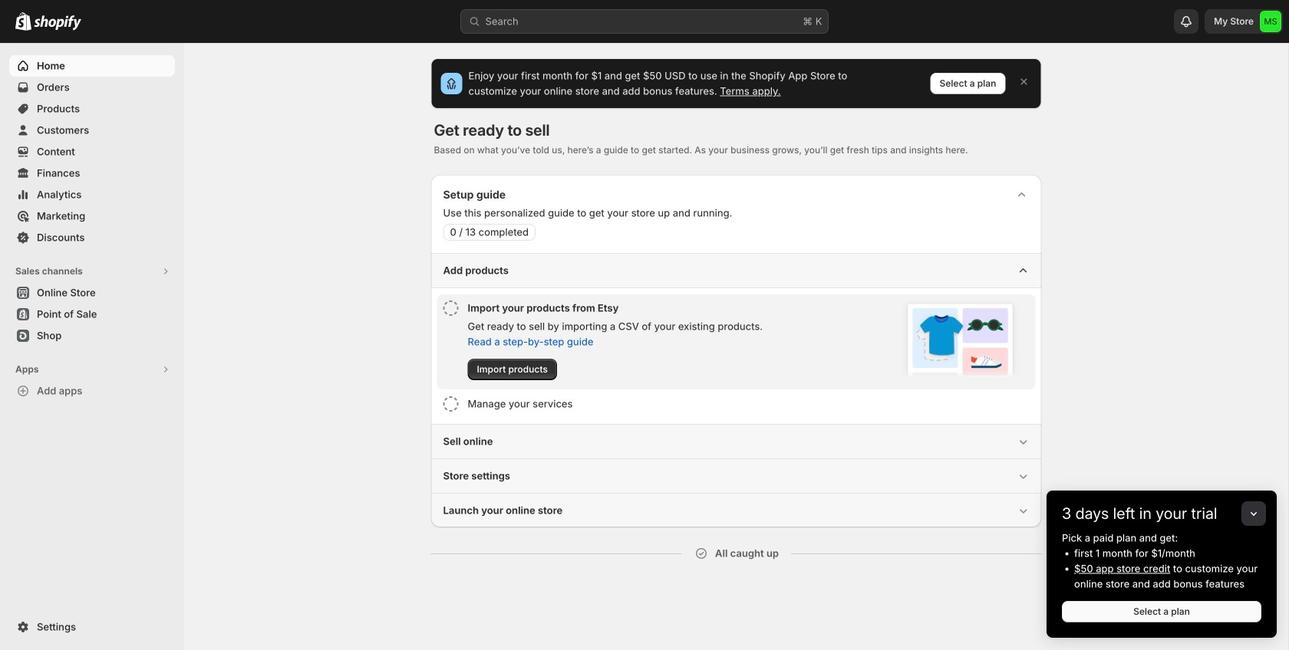 Task type: vqa. For each thing, say whether or not it's contained in the screenshot.
0.00 text box
no



Task type: describe. For each thing, give the bounding box(es) containing it.
shopify image
[[15, 12, 31, 31]]

mark import your products from etsy as done image
[[443, 301, 459, 316]]

shopify image
[[34, 15, 81, 31]]



Task type: locate. For each thing, give the bounding box(es) containing it.
guide categories group
[[431, 253, 1042, 528]]

add products group
[[431, 253, 1042, 424]]

my store image
[[1260, 11, 1282, 32]]

setup guide region
[[431, 175, 1042, 528]]

import your products from etsy group
[[437, 295, 1036, 390]]

manage your services group
[[437, 391, 1036, 418]]

mark manage your services as done image
[[443, 397, 459, 412]]



